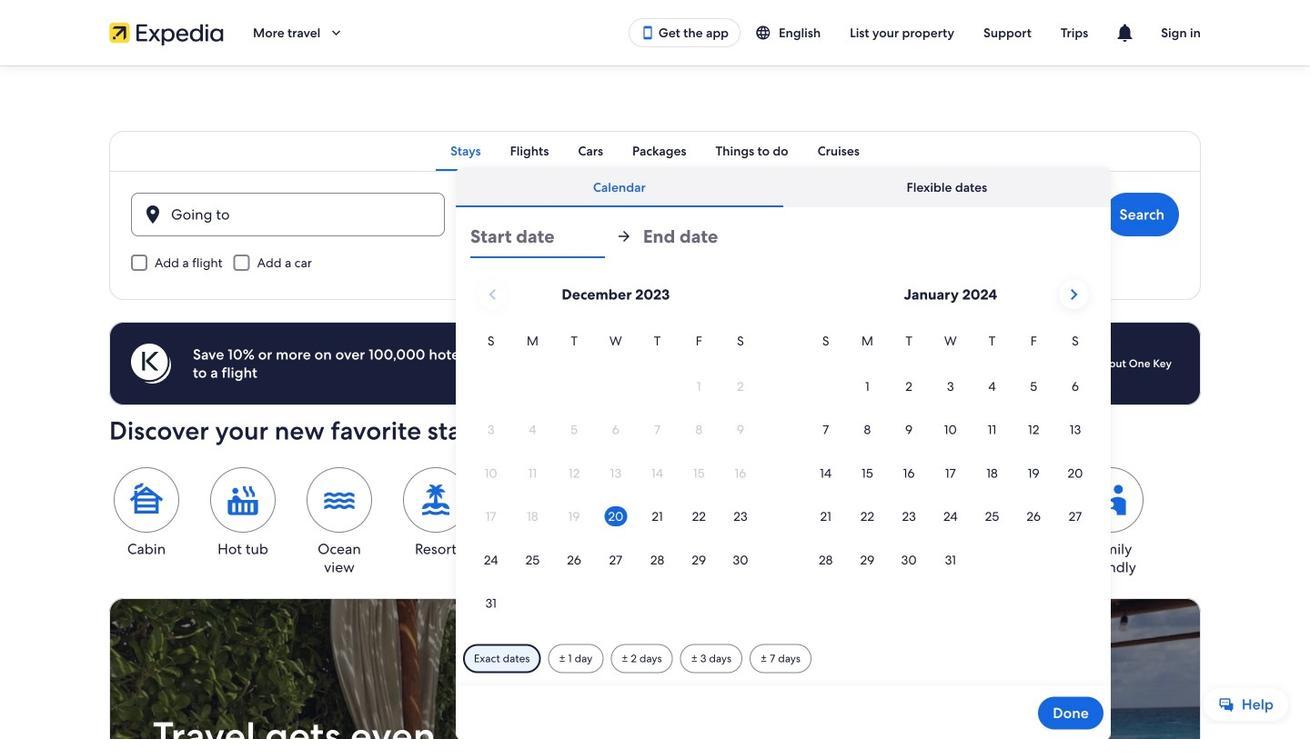 Task type: vqa. For each thing, say whether or not it's contained in the screenshot.
main content
yes



Task type: describe. For each thing, give the bounding box(es) containing it.
expedia logo image
[[109, 20, 224, 45]]

previous month image
[[482, 284, 503, 306]]

more travel image
[[328, 25, 344, 41]]

january 2024 element
[[805, 331, 1096, 583]]

today element
[[604, 507, 627, 527]]



Task type: locate. For each thing, give the bounding box(es) containing it.
download the app button image
[[640, 25, 655, 40]]

directional image
[[616, 228, 632, 245]]

travel sale activities deals image
[[109, 599, 1201, 740]]

main content
[[0, 66, 1310, 740]]

december 2023 element
[[470, 331, 761, 626]]

application
[[470, 273, 1096, 626]]

communication center icon image
[[1114, 22, 1136, 44]]

small image
[[755, 25, 779, 41]]

next month image
[[1063, 284, 1085, 306]]

tab list
[[109, 131, 1201, 171], [456, 167, 1111, 207]]



